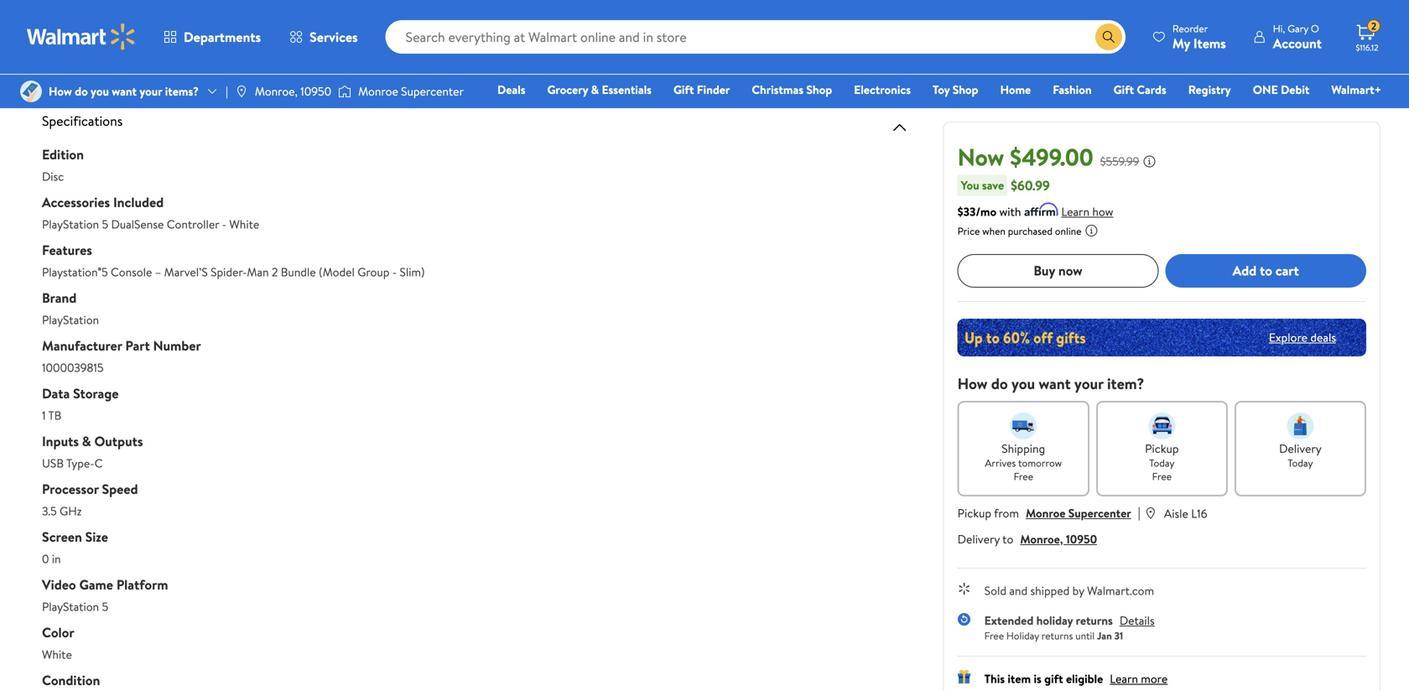 Task type: locate. For each thing, give the bounding box(es) containing it.
search icon image
[[1103, 30, 1116, 44]]

to right aim
[[102, 58, 113, 75]]

white down color
[[42, 647, 72, 663]]

0 vertical spatial by
[[120, 14, 132, 31]]

0 vertical spatial 10950
[[301, 83, 332, 99]]

2 up $116.12
[[1372, 19, 1377, 33]]

1 horizontal spatial free
[[1014, 469, 1034, 484]]

1 vertical spatial monroe
[[1026, 505, 1066, 521]]

it.
[[772, 58, 781, 75]]

delivery to monroe, 10950
[[958, 531, 1098, 547]]

developed by insomniac games, inc. "playstation" and the "ps family logo" are registered trademarks and "ps5" is a trademark of sony interactive entertainment inc.
[[62, 14, 708, 45]]

provide
[[507, 58, 545, 75]]

bundle
[[281, 264, 316, 280]]

0 vertical spatial pickup
[[1146, 440, 1179, 457]]

details button
[[1120, 612, 1155, 629]]

pickup left from
[[958, 505, 992, 521]]

1 horizontal spatial to
[[1003, 531, 1014, 547]]

1 horizontal spatial monroe
[[1026, 505, 1066, 521]]

screen
[[42, 528, 82, 546]]

today down intent image for pickup on the bottom right of page
[[1150, 456, 1175, 470]]

returns left 'until'
[[1042, 629, 1074, 643]]

1 vertical spatial 10950
[[1066, 531, 1098, 547]]

controller
[[167, 216, 219, 232]]

supercenter inside pickup from monroe supercenter |
[[1069, 505, 1132, 521]]

monroe down manufacturers,
[[358, 83, 398, 99]]

1 horizontal spatial today
[[1289, 456, 1314, 470]]

0 vertical spatial want
[[112, 83, 137, 99]]

1 vertical spatial want
[[1039, 373, 1071, 394]]

size
[[85, 528, 108, 546]]

gift for gift finder
[[674, 81, 694, 98]]

inc. left are on the top left
[[229, 14, 246, 31]]

1 playstation from the top
[[42, 216, 99, 232]]

2 horizontal spatial  image
[[338, 83, 352, 100]]

1 vertical spatial supercenter
[[1069, 505, 1132, 521]]

playstation down brand
[[42, 312, 99, 328]]

want
[[112, 83, 137, 99], [1039, 373, 1071, 394]]

by right shipped
[[1073, 583, 1085, 599]]

1 horizontal spatial monroe,
[[1021, 531, 1064, 547]]

shipping
[[1002, 440, 1046, 457]]

want left the item?
[[1039, 373, 1071, 394]]

$33/mo
[[958, 203, 997, 220]]

1 horizontal spatial shop
[[953, 81, 979, 98]]

price
[[958, 224, 980, 238]]

today inside delivery today
[[1289, 456, 1314, 470]]

you down aim
[[91, 83, 109, 99]]

suppliers
[[403, 58, 447, 75]]

5 down game
[[102, 599, 108, 615]]

is left a
[[441, 29, 449, 45]]

monroe, down information.
[[255, 83, 298, 99]]

pickup for pickup today free
[[1146, 440, 1179, 457]]

your left the item?
[[1075, 373, 1104, 394]]

how do you want your item?
[[958, 373, 1145, 394]]

walmart image
[[27, 23, 136, 50]]

1 shop from the left
[[807, 81, 833, 98]]

gift down "we"
[[674, 81, 694, 98]]

video
[[42, 576, 76, 594]]

do
[[75, 83, 88, 99], [992, 373, 1008, 394]]

0 vertical spatial your
[[140, 83, 162, 99]]

intent image for pickup image
[[1149, 413, 1176, 440]]

item?
[[1108, 373, 1145, 394]]

are
[[256, 29, 272, 45]]

save
[[983, 177, 1005, 193]]

1 horizontal spatial white
[[229, 216, 260, 232]]

pickup inside pickup from monroe supercenter |
[[958, 505, 992, 521]]

want down "show"
[[112, 83, 137, 99]]

0 vertical spatial delivery
[[1280, 440, 1322, 457]]

1 horizontal spatial delivery
[[1280, 440, 1322, 457]]

1 vertical spatial |
[[1139, 503, 1141, 522]]

playstation
[[42, 216, 99, 232], [42, 312, 99, 328], [42, 599, 99, 615]]

today for pickup
[[1150, 456, 1175, 470]]

walmart+ link
[[1325, 81, 1390, 99]]

$499.00
[[1010, 141, 1094, 173]]

1 horizontal spatial 10950
[[1066, 531, 1098, 547]]

2 vertical spatial to
[[1003, 531, 1014, 547]]

1 horizontal spatial want
[[1039, 373, 1071, 394]]

departments button
[[149, 17, 275, 57]]

0 horizontal spatial supercenter
[[401, 83, 464, 99]]

1 vertical spatial to
[[1260, 261, 1273, 280]]

is left gift
[[1034, 671, 1042, 687]]

2 gift from the left
[[1114, 81, 1135, 98]]

delivery down intent image for delivery
[[1280, 440, 1322, 457]]

1 horizontal spatial gift
[[1114, 81, 1135, 98]]

1 vertical spatial learn
[[1110, 671, 1139, 687]]

0 horizontal spatial returns
[[1042, 629, 1074, 643]]

1 vertical spatial pickup
[[958, 505, 992, 521]]

1 vertical spatial playstation
[[42, 312, 99, 328]]

delivery down from
[[958, 531, 1000, 547]]

how for how do you want your items?
[[49, 83, 72, 99]]

shop down our
[[807, 81, 833, 98]]

2 playstation from the top
[[42, 312, 99, 328]]

- right controller
[[222, 216, 227, 232]]

1 vertical spatial white
[[42, 647, 72, 663]]

pickup today free
[[1146, 440, 1179, 484]]

0 horizontal spatial pickup
[[958, 505, 992, 521]]

0 horizontal spatial how
[[49, 83, 72, 99]]

0 vertical spatial white
[[229, 216, 260, 232]]

shop right toy
[[953, 81, 979, 98]]

by
[[120, 14, 132, 31], [1073, 583, 1085, 599]]

a
[[451, 29, 457, 45]]

1 horizontal spatial by
[[1073, 583, 1085, 599]]

1 vertical spatial is
[[1034, 671, 1042, 687]]

1 vertical spatial monroe,
[[1021, 531, 1064, 547]]

1 horizontal spatial returns
[[1076, 612, 1113, 629]]

learn more about strikethrough prices image
[[1143, 155, 1157, 168]]

0 vertical spatial to
[[102, 58, 113, 75]]

do down aim
[[75, 83, 88, 99]]

free left holiday
[[985, 629, 1005, 643]]

supercenter
[[401, 83, 464, 99], [1069, 505, 1132, 521]]

0 vertical spatial monroe,
[[255, 83, 298, 99]]

1 vertical spatial by
[[1073, 583, 1085, 599]]

1 horizontal spatial how
[[958, 373, 988, 394]]

returns left 31
[[1076, 612, 1113, 629]]

| left aisle
[[1139, 503, 1141, 522]]

- left "slim)"
[[393, 264, 397, 280]]

0 vertical spatial supercenter
[[401, 83, 464, 99]]

interactive
[[556, 29, 611, 45]]

 image down product
[[235, 85, 248, 98]]

delivery today
[[1280, 440, 1322, 470]]

1 vertical spatial your
[[1075, 373, 1104, 394]]

white
[[229, 216, 260, 232], [42, 647, 72, 663]]

walmart+
[[1332, 81, 1382, 98]]

3 playstation from the top
[[42, 599, 99, 615]]

 image down manufacturers,
[[338, 83, 352, 100]]

by left insomniac
[[120, 14, 132, 31]]

trademark
[[459, 29, 512, 45]]

1 vertical spatial do
[[992, 373, 1008, 394]]

2 horizontal spatial to
[[1260, 261, 1273, 280]]

one debit
[[1254, 81, 1310, 98]]

& inside edition disc accessories included playstation 5 dualsense controller - white features playstation®5 console – marvel's spider-man 2 bundle (model group - slim) brand playstation manufacturer part number 1000039815 data storage 1 tb inputs & outputs usb type-c processor speed 3.5 ghz screen size 0 in video game platform playstation 5 color white condition
[[82, 432, 91, 451]]

"ps
[[171, 29, 188, 45]]

see
[[597, 58, 614, 75]]

0 vertical spatial is
[[441, 29, 449, 45]]

0 horizontal spatial gift
[[674, 81, 694, 98]]

learn left the more
[[1110, 671, 1139, 687]]

0 horizontal spatial your
[[140, 83, 162, 99]]

0 horizontal spatial today
[[1150, 456, 1175, 470]]

home
[[1001, 81, 1032, 98]]

10950 down information.
[[301, 83, 332, 99]]

now $499.00
[[958, 141, 1094, 173]]

1 horizontal spatial supercenter
[[1069, 505, 1132, 521]]

 image for how do you want your items?
[[20, 81, 42, 102]]

0 horizontal spatial do
[[75, 83, 88, 99]]

0 horizontal spatial white
[[42, 647, 72, 663]]

specifications image
[[890, 117, 910, 138]]

$559.99
[[1101, 153, 1140, 170]]

0 vertical spatial learn
[[1062, 203, 1090, 220]]

returns
[[1076, 612, 1113, 629], [1042, 629, 1074, 643]]

1 horizontal spatial  image
[[235, 85, 248, 98]]

items
[[1194, 34, 1227, 52]]

31
[[1115, 629, 1124, 643]]

to down from
[[1003, 531, 1014, 547]]

supercenter down the suppliers
[[401, 83, 464, 99]]

to inside button
[[1260, 261, 1273, 280]]

to for add to cart
[[1260, 261, 1273, 280]]

condition
[[42, 671, 100, 690]]

1 today from the left
[[1150, 456, 1175, 470]]

your for items?
[[140, 83, 162, 99]]

is
[[441, 29, 449, 45], [1034, 671, 1042, 687]]

learn up online
[[1062, 203, 1090, 220]]

monroe up monroe, 10950 button
[[1026, 505, 1066, 521]]

free down shipping
[[1014, 469, 1034, 484]]

1 horizontal spatial do
[[992, 373, 1008, 394]]

today down intent image for delivery
[[1289, 456, 1314, 470]]

0 horizontal spatial want
[[112, 83, 137, 99]]

2 right man
[[272, 264, 278, 280]]

to left "cart"
[[1260, 261, 1273, 280]]

your left the items?
[[140, 83, 162, 99]]

aisle l16
[[1165, 505, 1208, 522]]

outputs
[[94, 432, 143, 451]]

gift cards link
[[1107, 81, 1175, 99]]

usb
[[42, 455, 64, 472]]

1 horizontal spatial &
[[591, 81, 599, 98]]

arrives
[[986, 456, 1017, 470]]

1 vertical spatial 5
[[102, 599, 108, 615]]

free up aisle
[[1153, 469, 1172, 484]]

0 horizontal spatial learn
[[1062, 203, 1090, 220]]

0 horizontal spatial monroe
[[358, 83, 398, 99]]

0 horizontal spatial -
[[222, 216, 227, 232]]

playstation®5
[[42, 264, 108, 280]]

"ps5"
[[411, 29, 438, 45]]

and left "ps5"
[[390, 29, 408, 45]]

2 today from the left
[[1289, 456, 1314, 470]]

0 horizontal spatial is
[[441, 29, 449, 45]]

by inside developed by insomniac games, inc. "playstation" and the "ps family logo" are registered trademarks and "ps5" is a trademark of sony interactive entertainment inc.
[[120, 14, 132, 31]]

playstation down "video"
[[42, 599, 99, 615]]

5 left dualsense
[[102, 216, 108, 232]]

1 5 from the top
[[102, 216, 108, 232]]

0 vertical spatial -
[[222, 216, 227, 232]]

this
[[985, 671, 1005, 687]]

holiday
[[1007, 629, 1040, 643]]

& up the type-
[[82, 432, 91, 451]]

0 horizontal spatial inc.
[[229, 14, 246, 31]]

today
[[1150, 456, 1175, 470], [1289, 456, 1314, 470]]

0 horizontal spatial 10950
[[301, 83, 332, 99]]

1 horizontal spatial pickup
[[1146, 440, 1179, 457]]

supercenter up monroe, 10950 button
[[1069, 505, 1132, 521]]

0 horizontal spatial |
[[226, 83, 228, 99]]

10950
[[301, 83, 332, 99], [1066, 531, 1098, 547]]

registered
[[275, 29, 327, 45]]

do up shipping
[[992, 373, 1008, 394]]

0 horizontal spatial delivery
[[958, 531, 1000, 547]]

2 shop from the left
[[953, 81, 979, 98]]

0 horizontal spatial 2
[[272, 264, 278, 280]]

and left others
[[450, 58, 468, 75]]

today inside pickup today free
[[1150, 456, 1175, 470]]

2 vertical spatial playstation
[[42, 599, 99, 615]]

and
[[130, 29, 148, 45], [390, 29, 408, 45], [450, 58, 468, 75], [645, 58, 664, 75], [1010, 583, 1028, 599]]

intent image for delivery image
[[1288, 413, 1315, 440]]

sold and shipped by walmart.com
[[985, 583, 1155, 599]]

0 horizontal spatial by
[[120, 14, 132, 31]]

1 horizontal spatial your
[[1075, 373, 1104, 394]]

 image down walmart image
[[20, 81, 42, 102]]

1 vertical spatial &
[[82, 432, 91, 451]]

0 vertical spatial &
[[591, 81, 599, 98]]

(model
[[319, 264, 355, 280]]

monroe, 10950
[[255, 83, 332, 99]]

shop
[[807, 81, 833, 98], [953, 81, 979, 98]]

2 inside edition disc accessories included playstation 5 dualsense controller - white features playstation®5 console – marvel's spider-man 2 bundle (model group - slim) brand playstation manufacturer part number 1000039815 data storage 1 tb inputs & outputs usb type-c processor speed 3.5 ghz screen size 0 in video game platform playstation 5 color white condition
[[272, 264, 278, 280]]

| down product
[[226, 83, 228, 99]]

add to cart button
[[1166, 254, 1367, 288]]

 image
[[20, 81, 42, 102], [338, 83, 352, 100], [235, 85, 248, 98]]

shipping arrives tomorrow free
[[986, 440, 1062, 484]]

buy now button
[[958, 254, 1159, 288]]

my
[[1173, 34, 1191, 52]]

you right "show"
[[145, 58, 163, 75]]

toy
[[933, 81, 950, 98]]

debit
[[1282, 81, 1310, 98]]

o
[[1312, 21, 1320, 36]]

0 horizontal spatial shop
[[807, 81, 833, 98]]

monroe
[[358, 83, 398, 99], [1026, 505, 1066, 521]]

speed
[[102, 480, 138, 498]]

& down 'see'
[[591, 81, 599, 98]]

10950 down monroe supercenter button
[[1066, 531, 1098, 547]]

1 vertical spatial -
[[393, 264, 397, 280]]

monroe, 10950 button
[[1021, 531, 1098, 547]]

2 horizontal spatial free
[[1153, 469, 1172, 484]]

1 vertical spatial delivery
[[958, 531, 1000, 547]]

inc. up have
[[690, 29, 708, 45]]

0 horizontal spatial free
[[985, 629, 1005, 643]]

0 horizontal spatial &
[[82, 432, 91, 451]]

l16
[[1192, 505, 1208, 522]]

0 vertical spatial how
[[49, 83, 72, 99]]

1 horizontal spatial 2
[[1372, 19, 1377, 33]]

0 horizontal spatial  image
[[20, 81, 42, 102]]

0 vertical spatial playstation
[[42, 216, 99, 232]]

1
[[42, 407, 46, 424]]

playstation down accessories
[[42, 216, 99, 232]]

white up man
[[229, 216, 260, 232]]

0 horizontal spatial monroe,
[[255, 83, 298, 99]]

shop for christmas shop
[[807, 81, 833, 98]]

0 vertical spatial 5
[[102, 216, 108, 232]]

you left 'see'
[[575, 58, 594, 75]]

gift left cards
[[1114, 81, 1135, 98]]

logo"
[[226, 29, 253, 45]]

1 vertical spatial 2
[[272, 264, 278, 280]]

shop for toy shop
[[953, 81, 979, 98]]

1 horizontal spatial is
[[1034, 671, 1042, 687]]

gift cards
[[1114, 81, 1167, 98]]

0 vertical spatial do
[[75, 83, 88, 99]]

|
[[226, 83, 228, 99], [1139, 503, 1141, 522]]

monroe, down pickup from monroe supercenter |
[[1021, 531, 1064, 547]]

services
[[310, 28, 358, 46]]

1 gift from the left
[[674, 81, 694, 98]]

1 vertical spatial how
[[958, 373, 988, 394]]

pickup down intent image for pickup on the bottom right of page
[[1146, 440, 1179, 457]]

you
[[961, 177, 980, 193]]



Task type: describe. For each thing, give the bounding box(es) containing it.
0 horizontal spatial to
[[102, 58, 113, 75]]

free inside shipping arrives tomorrow free
[[1014, 469, 1034, 484]]

0
[[42, 551, 49, 567]]

your for item?
[[1075, 373, 1104, 394]]

entertainment
[[614, 29, 687, 45]]

console
[[111, 264, 152, 280]]

monroe supercenter button
[[1026, 505, 1132, 521]]

spider-
[[211, 264, 247, 280]]

delivery for today
[[1280, 440, 1322, 457]]

gift
[[1045, 671, 1064, 687]]

1 horizontal spatial learn
[[1110, 671, 1139, 687]]

not
[[710, 58, 727, 75]]

cart
[[1276, 261, 1300, 280]]

0 vertical spatial |
[[226, 83, 228, 99]]

group
[[358, 264, 390, 280]]

number
[[153, 337, 201, 355]]

deals link
[[490, 81, 533, 99]]

finder
[[697, 81, 730, 98]]

eligible
[[1067, 671, 1104, 687]]

Walmart Site-Wide search field
[[386, 20, 1126, 54]]

account
[[1274, 34, 1323, 52]]

one debit link
[[1246, 81, 1318, 99]]

aim
[[81, 58, 99, 75]]

data
[[42, 384, 70, 403]]

gifting made easy image
[[958, 670, 972, 684]]

see
[[787, 58, 805, 75]]

affirm image
[[1025, 202, 1059, 216]]

$116.12
[[1357, 42, 1379, 53]]

of
[[515, 29, 526, 45]]

electronics
[[854, 81, 911, 98]]

now
[[1059, 261, 1083, 280]]

christmas shop link
[[745, 81, 840, 99]]

to for delivery to monroe, 10950
[[1003, 531, 1014, 547]]

pickup from monroe supercenter |
[[958, 503, 1141, 522]]

holiday
[[1037, 612, 1074, 629]]

game
[[79, 576, 113, 594]]

"playstation"
[[62, 29, 127, 45]]

want for item?
[[1039, 373, 1071, 394]]

item
[[1008, 671, 1031, 687]]

1 horizontal spatial inc.
[[690, 29, 708, 45]]

more
[[1142, 671, 1168, 687]]

accurate
[[166, 58, 210, 75]]

$60.99
[[1011, 176, 1050, 194]]

add to cart
[[1233, 261, 1300, 280]]

and right sold on the bottom right of page
[[1010, 583, 1028, 599]]

now
[[958, 141, 1005, 173]]

you save $60.99
[[961, 176, 1050, 194]]

details
[[1120, 612, 1155, 629]]

color
[[42, 624, 74, 642]]

buy
[[1034, 261, 1056, 280]]

tb
[[48, 407, 62, 424]]

0 vertical spatial monroe
[[358, 83, 398, 99]]

until
[[1076, 629, 1095, 643]]

from
[[995, 505, 1020, 521]]

we
[[62, 58, 78, 75]]

shipped
[[1031, 583, 1070, 599]]

see our disclaimer button
[[787, 58, 879, 75]]

fashion
[[1053, 81, 1092, 98]]

free inside pickup today free
[[1153, 469, 1172, 484]]

explore
[[1270, 329, 1308, 346]]

 image for monroe, 10950
[[235, 85, 248, 98]]

delivery for to
[[958, 531, 1000, 547]]

items?
[[165, 83, 199, 99]]

slim)
[[400, 264, 425, 280]]

this item is gift eligible learn more
[[985, 671, 1168, 687]]

grocery & essentials
[[548, 81, 652, 98]]

1 horizontal spatial |
[[1139, 503, 1141, 522]]

and left "we"
[[645, 58, 664, 75]]

and left the
[[130, 29, 148, 45]]

gift for gift cards
[[1114, 81, 1135, 98]]

marvel's
[[164, 264, 208, 280]]

registry
[[1189, 81, 1232, 98]]

want for items?
[[112, 83, 137, 99]]

intent image for shipping image
[[1011, 413, 1037, 440]]

sold
[[985, 583, 1007, 599]]

jan
[[1098, 629, 1113, 643]]

do for how do you want your item?
[[992, 373, 1008, 394]]

services button
[[275, 17, 372, 57]]

cards
[[1137, 81, 1167, 98]]

others
[[471, 58, 504, 75]]

toy shop
[[933, 81, 979, 98]]

games,
[[188, 14, 226, 31]]

christmas
[[752, 81, 804, 98]]

departments
[[184, 28, 261, 46]]

edition
[[42, 145, 84, 164]]

features
[[42, 241, 92, 259]]

man
[[247, 264, 269, 280]]

product
[[213, 58, 253, 75]]

grocery & essentials link
[[540, 81, 660, 99]]

monroe inside pickup from monroe supercenter |
[[1026, 505, 1066, 521]]

gift finder
[[674, 81, 730, 98]]

how for how do you want your item?
[[958, 373, 988, 394]]

what
[[548, 58, 572, 75]]

christmas shop
[[752, 81, 833, 98]]

free inside extended holiday returns details free holiday returns until jan 31
[[985, 629, 1005, 643]]

up to sixty percent off deals. shop now. image
[[958, 319, 1367, 356]]

how
[[1093, 203, 1114, 220]]

1 horizontal spatial -
[[393, 264, 397, 280]]

purchased
[[1008, 224, 1053, 238]]

learn how
[[1062, 203, 1114, 220]]

today for delivery
[[1289, 456, 1314, 470]]

learn inside button
[[1062, 203, 1090, 220]]

accessories
[[42, 193, 110, 211]]

home link
[[993, 81, 1039, 99]]

do for how do you want your items?
[[75, 83, 88, 99]]

online
[[1056, 224, 1082, 238]]

part
[[125, 337, 150, 355]]

0 vertical spatial 2
[[1372, 19, 1377, 33]]

reorder
[[1173, 21, 1209, 36]]

Search search field
[[386, 20, 1126, 54]]

2 5 from the top
[[102, 599, 108, 615]]

insomniac
[[135, 14, 186, 31]]

is inside developed by insomniac games, inc. "playstation" and the "ps family logo" are registered trademarks and "ps5" is a trademark of sony interactive entertainment inc.
[[441, 29, 449, 45]]

extended
[[985, 612, 1034, 629]]

toy shop link
[[926, 81, 986, 99]]

learn how button
[[1062, 203, 1114, 220]]

sony
[[529, 29, 553, 45]]

platform
[[116, 576, 168, 594]]

 image for monroe supercenter
[[338, 83, 352, 100]]

legal information image
[[1085, 224, 1099, 237]]

pickup for pickup from monroe supercenter |
[[958, 505, 992, 521]]

fashion link
[[1046, 81, 1100, 99]]

you up intent image for shipping
[[1012, 373, 1036, 394]]



Task type: vqa. For each thing, say whether or not it's contained in the screenshot.


